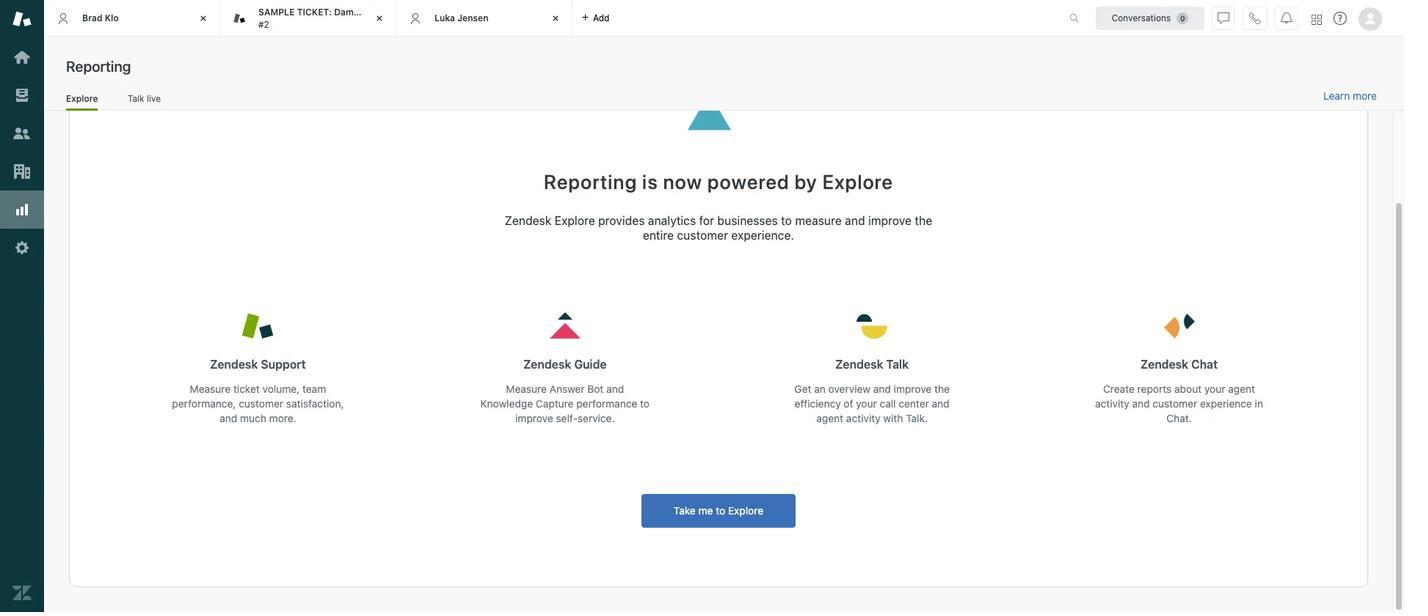 Task type: describe. For each thing, give the bounding box(es) containing it.
talk live
[[128, 93, 161, 104]]

center
[[899, 398, 929, 410]]

activity inside create reports about your agent activity and customer experience in chat.
[[1095, 398, 1130, 410]]

is
[[642, 170, 658, 194]]

answer
[[550, 383, 585, 396]]

luka
[[435, 12, 455, 23]]

the inside get an overview and improve the efficiency of your call center and agent activity with talk.
[[934, 383, 950, 396]]

and right center
[[932, 398, 950, 410]]

service.
[[578, 412, 615, 425]]

views image
[[12, 86, 32, 105]]

provides
[[598, 214, 645, 227]]

zendesk talk
[[836, 358, 909, 371]]

reporting for reporting is now powered by explore
[[544, 170, 637, 194]]

get help image
[[1334, 12, 1347, 25]]

add button
[[573, 0, 618, 36]]

explore right 'views' 'icon'
[[66, 93, 98, 104]]

powered
[[708, 170, 790, 194]]

by
[[795, 170, 818, 194]]

zendesk for zendesk talk
[[836, 358, 883, 371]]

agent inside create reports about your agent activity and customer experience in chat.
[[1228, 383, 1255, 396]]

ticket
[[233, 383, 260, 396]]

and inside measure answer bot and knowledge capture performance to improve self-service.
[[606, 383, 624, 396]]

2 close image from the left
[[372, 11, 387, 26]]

the inside zendesk explore provides analytics for businesses to measure and improve the entire customer experience.
[[915, 214, 932, 227]]

conversations
[[1112, 12, 1171, 23]]

chat.
[[1167, 412, 1192, 425]]

measure for zendesk support
[[190, 383, 231, 396]]

team
[[302, 383, 326, 396]]

brad
[[82, 12, 103, 23]]

tabs tab list
[[44, 0, 1054, 37]]

experience
[[1200, 398, 1252, 410]]

your inside get an overview and improve the efficiency of your call center and agent activity with talk.
[[856, 398, 877, 410]]

for
[[699, 214, 714, 227]]

explore link
[[66, 93, 98, 111]]

zendesk guide
[[523, 358, 607, 371]]

about
[[1175, 383, 1202, 396]]

take
[[674, 505, 696, 518]]

satisfaction,
[[286, 398, 344, 410]]

entire
[[643, 229, 674, 242]]

improve inside get an overview and improve the efficiency of your call center and agent activity with talk.
[[894, 383, 932, 396]]

zendesk image
[[12, 584, 32, 603]]

improve inside measure answer bot and knowledge capture performance to improve self-service.
[[515, 412, 553, 425]]

performance,
[[172, 398, 236, 410]]

to inside zendesk explore provides analytics for businesses to measure and improve the entire customer experience.
[[781, 214, 792, 227]]

take me to explore button
[[642, 495, 796, 529]]

self-
[[556, 412, 578, 425]]

overview
[[828, 383, 871, 396]]

klo
[[105, 12, 119, 23]]

explore right the by
[[823, 170, 893, 194]]

support
[[261, 358, 306, 371]]

take me to explore
[[674, 505, 763, 518]]

and up the call
[[873, 383, 891, 396]]

more
[[1353, 90, 1377, 102]]

zendesk explore provides analytics for businesses to measure and improve the entire customer experience.
[[505, 214, 932, 242]]

chat
[[1191, 358, 1218, 371]]

much
[[240, 412, 266, 425]]

talk.
[[906, 412, 928, 425]]

and inside measure ticket volume, team performance, customer satisfaction, and much more.
[[220, 412, 237, 425]]

customers image
[[12, 124, 32, 143]]

zendesk for zendesk support
[[210, 358, 258, 371]]

your inside create reports about your agent activity and customer experience in chat.
[[1205, 383, 1225, 396]]

agent inside get an overview and improve the efficiency of your call center and agent activity with talk.
[[816, 412, 843, 425]]

reporting for reporting
[[66, 58, 131, 75]]



Task type: locate. For each thing, give the bounding box(es) containing it.
reporting up provides at the top left of the page
[[544, 170, 637, 194]]

call
[[880, 398, 896, 410]]

tab containing sample ticket: damaged product
[[220, 0, 412, 37]]

measure
[[795, 214, 842, 227]]

activity
[[1095, 398, 1130, 410], [846, 412, 881, 425]]

1 horizontal spatial measure
[[506, 383, 547, 396]]

1 vertical spatial agent
[[816, 412, 843, 425]]

zendesk products image
[[1312, 14, 1322, 25]]

0 vertical spatial agent
[[1228, 383, 1255, 396]]

explore right me
[[728, 505, 763, 518]]

admin image
[[12, 239, 32, 258]]

volume,
[[262, 383, 300, 396]]

sample
[[258, 7, 295, 18]]

1 vertical spatial your
[[856, 398, 877, 410]]

capture
[[536, 398, 574, 410]]

close image left add dropdown button
[[548, 11, 563, 26]]

improve inside zendesk explore provides analytics for businesses to measure and improve the entire customer experience.
[[868, 214, 912, 227]]

to right me
[[716, 505, 725, 518]]

add
[[593, 12, 610, 23]]

conversations button
[[1096, 6, 1205, 30]]

get an overview and improve the efficiency of your call center and agent activity with talk.
[[795, 383, 950, 425]]

2 measure from the left
[[506, 383, 547, 396]]

reporting up explore link
[[66, 58, 131, 75]]

0 horizontal spatial talk
[[128, 93, 144, 104]]

0 horizontal spatial close image
[[196, 11, 211, 26]]

1 horizontal spatial reporting
[[544, 170, 637, 194]]

0 horizontal spatial measure
[[190, 383, 231, 396]]

customer inside create reports about your agent activity and customer experience in chat.
[[1153, 398, 1197, 410]]

zendesk for zendesk chat
[[1141, 358, 1189, 371]]

0 vertical spatial activity
[[1095, 398, 1130, 410]]

explore
[[66, 93, 98, 104], [823, 170, 893, 194], [555, 214, 595, 227], [728, 505, 763, 518]]

1 horizontal spatial close image
[[372, 11, 387, 26]]

0 vertical spatial to
[[781, 214, 792, 227]]

0 horizontal spatial your
[[856, 398, 877, 410]]

1 vertical spatial the
[[934, 383, 950, 396]]

agent up experience
[[1228, 383, 1255, 396]]

reporting is now powered by explore
[[544, 170, 893, 194]]

live
[[147, 93, 161, 104]]

1 horizontal spatial customer
[[677, 229, 728, 242]]

1 vertical spatial reporting
[[544, 170, 637, 194]]

measure up knowledge
[[506, 383, 547, 396]]

knowledge
[[480, 398, 533, 410]]

now
[[663, 170, 703, 194]]

1 horizontal spatial the
[[934, 383, 950, 396]]

#2
[[258, 19, 269, 30]]

tab
[[220, 0, 412, 37]]

explore left provides at the top left of the page
[[555, 214, 595, 227]]

damaged
[[334, 7, 375, 18]]

businesses
[[717, 214, 778, 227]]

of
[[844, 398, 853, 410]]

1 vertical spatial improve
[[894, 383, 932, 396]]

and inside create reports about your agent activity and customer experience in chat.
[[1132, 398, 1150, 410]]

talk inside talk live link
[[128, 93, 144, 104]]

talk left "live"
[[128, 93, 144, 104]]

agent
[[1228, 383, 1255, 396], [816, 412, 843, 425]]

and inside zendesk explore provides analytics for businesses to measure and improve the entire customer experience.
[[845, 214, 865, 227]]

zendesk
[[505, 214, 552, 227], [210, 358, 258, 371], [523, 358, 571, 371], [836, 358, 883, 371], [1141, 358, 1189, 371]]

1 horizontal spatial your
[[1205, 383, 1225, 396]]

0 horizontal spatial customer
[[239, 398, 283, 410]]

to up "experience."
[[781, 214, 792, 227]]

improve down capture
[[515, 412, 553, 425]]

1 horizontal spatial activity
[[1095, 398, 1130, 410]]

customer inside zendesk explore provides analytics for businesses to measure and improve the entire customer experience.
[[677, 229, 728, 242]]

bot
[[587, 383, 604, 396]]

customer
[[677, 229, 728, 242], [239, 398, 283, 410], [1153, 398, 1197, 410]]

1 vertical spatial talk
[[886, 358, 909, 371]]

talk
[[128, 93, 144, 104], [886, 358, 909, 371]]

2 horizontal spatial customer
[[1153, 398, 1197, 410]]

product
[[377, 7, 412, 18]]

close image for luka jensen
[[548, 11, 563, 26]]

2 horizontal spatial close image
[[548, 11, 563, 26]]

0 vertical spatial reporting
[[66, 58, 131, 75]]

0 horizontal spatial the
[[915, 214, 932, 227]]

1 close image from the left
[[196, 11, 211, 26]]

brad klo
[[82, 12, 119, 23]]

and left much
[[220, 412, 237, 425]]

0 vertical spatial talk
[[128, 93, 144, 104]]

zendesk support
[[210, 358, 306, 371]]

and down reports
[[1132, 398, 1150, 410]]

your up experience
[[1205, 383, 1225, 396]]

explore inside button
[[728, 505, 763, 518]]

to
[[781, 214, 792, 227], [640, 398, 650, 410], [716, 505, 725, 518]]

notifications image
[[1281, 12, 1293, 24]]

zendesk for zendesk guide
[[523, 358, 571, 371]]

get started image
[[12, 48, 32, 67]]

0 horizontal spatial reporting
[[66, 58, 131, 75]]

your
[[1205, 383, 1225, 396], [856, 398, 877, 410]]

main element
[[0, 0, 44, 613]]

0 horizontal spatial agent
[[816, 412, 843, 425]]

close image inside the luka jensen tab
[[548, 11, 563, 26]]

brad klo tab
[[44, 0, 220, 37]]

in
[[1255, 398, 1263, 410]]

1 vertical spatial to
[[640, 398, 650, 410]]

activity down create
[[1095, 398, 1130, 410]]

to inside measure answer bot and knowledge capture performance to improve self-service.
[[640, 398, 650, 410]]

1 vertical spatial activity
[[846, 412, 881, 425]]

0 horizontal spatial to
[[640, 398, 650, 410]]

to inside take me to explore button
[[716, 505, 725, 518]]

customer down for
[[677, 229, 728, 242]]

luka jensen
[[435, 12, 488, 23]]

measure inside measure answer bot and knowledge capture performance to improve self-service.
[[506, 383, 547, 396]]

me
[[698, 505, 713, 518]]

close image left luka
[[372, 11, 387, 26]]

analytics
[[648, 214, 696, 227]]

ticket:
[[297, 7, 332, 18]]

more.
[[269, 412, 296, 425]]

customer inside measure ticket volume, team performance, customer satisfaction, and much more.
[[239, 398, 283, 410]]

1 horizontal spatial talk
[[886, 358, 909, 371]]

sample ticket: damaged product #2
[[258, 7, 412, 30]]

guide
[[574, 358, 607, 371]]

luka jensen tab
[[396, 0, 573, 37]]

and up performance
[[606, 383, 624, 396]]

0 vertical spatial improve
[[868, 214, 912, 227]]

create reports about your agent activity and customer experience in chat.
[[1095, 383, 1263, 425]]

improve up center
[[894, 383, 932, 396]]

3 close image from the left
[[548, 11, 563, 26]]

close image for brad klo
[[196, 11, 211, 26]]

zendesk inside zendesk explore provides analytics for businesses to measure and improve the entire customer experience.
[[505, 214, 552, 227]]

measure answer bot and knowledge capture performance to improve self-service.
[[480, 383, 650, 425]]

measure for zendesk guide
[[506, 383, 547, 396]]

reports
[[1138, 383, 1172, 396]]

to right performance
[[640, 398, 650, 410]]

2 vertical spatial to
[[716, 505, 725, 518]]

0 vertical spatial your
[[1205, 383, 1225, 396]]

learn
[[1323, 90, 1350, 102]]

talk up the call
[[886, 358, 909, 371]]

measure inside measure ticket volume, team performance, customer satisfaction, and much more.
[[190, 383, 231, 396]]

learn more
[[1323, 90, 1377, 102]]

1 horizontal spatial to
[[716, 505, 725, 518]]

close image
[[196, 11, 211, 26], [372, 11, 387, 26], [548, 11, 563, 26]]

learn more link
[[1323, 90, 1377, 103]]

zendesk for zendesk explore provides analytics for businesses to measure and improve the entire customer experience.
[[505, 214, 552, 227]]

experience.
[[731, 229, 794, 242]]

measure up performance,
[[190, 383, 231, 396]]

zendesk chat
[[1141, 358, 1218, 371]]

0 vertical spatial the
[[915, 214, 932, 227]]

jensen
[[457, 12, 488, 23]]

efficiency
[[795, 398, 841, 410]]

reporting image
[[12, 200, 32, 219]]

activity down the of
[[846, 412, 881, 425]]

customer up chat. at the right
[[1153, 398, 1197, 410]]

your right the of
[[856, 398, 877, 410]]

customer up much
[[239, 398, 283, 410]]

improve
[[868, 214, 912, 227], [894, 383, 932, 396], [515, 412, 553, 425]]

organizations image
[[12, 162, 32, 181]]

create
[[1103, 383, 1135, 396]]

2 horizontal spatial to
[[781, 214, 792, 227]]

agent down efficiency
[[816, 412, 843, 425]]

the
[[915, 214, 932, 227], [934, 383, 950, 396]]

and right measure
[[845, 214, 865, 227]]

explore inside zendesk explore provides analytics for businesses to measure and improve the entire customer experience.
[[555, 214, 595, 227]]

1 horizontal spatial agent
[[1228, 383, 1255, 396]]

0 horizontal spatial activity
[[846, 412, 881, 425]]

get
[[795, 383, 811, 396]]

measure
[[190, 383, 231, 396], [506, 383, 547, 396]]

improve right measure
[[868, 214, 912, 227]]

close image left #2
[[196, 11, 211, 26]]

1 measure from the left
[[190, 383, 231, 396]]

activity inside get an overview and improve the efficiency of your call center and agent activity with talk.
[[846, 412, 881, 425]]

reporting
[[66, 58, 131, 75], [544, 170, 637, 194]]

talk live link
[[127, 93, 161, 109]]

measure ticket volume, team performance, customer satisfaction, and much more.
[[172, 383, 344, 425]]

zendesk support image
[[12, 10, 32, 29]]

an
[[814, 383, 826, 396]]

button displays agent's chat status as invisible. image
[[1218, 12, 1230, 24]]

and
[[845, 214, 865, 227], [606, 383, 624, 396], [873, 383, 891, 396], [932, 398, 950, 410], [1132, 398, 1150, 410], [220, 412, 237, 425]]

performance
[[576, 398, 637, 410]]

with
[[883, 412, 903, 425]]

2 vertical spatial improve
[[515, 412, 553, 425]]

close image inside brad klo tab
[[196, 11, 211, 26]]



Task type: vqa. For each thing, say whether or not it's contained in the screenshot.
Measure
yes



